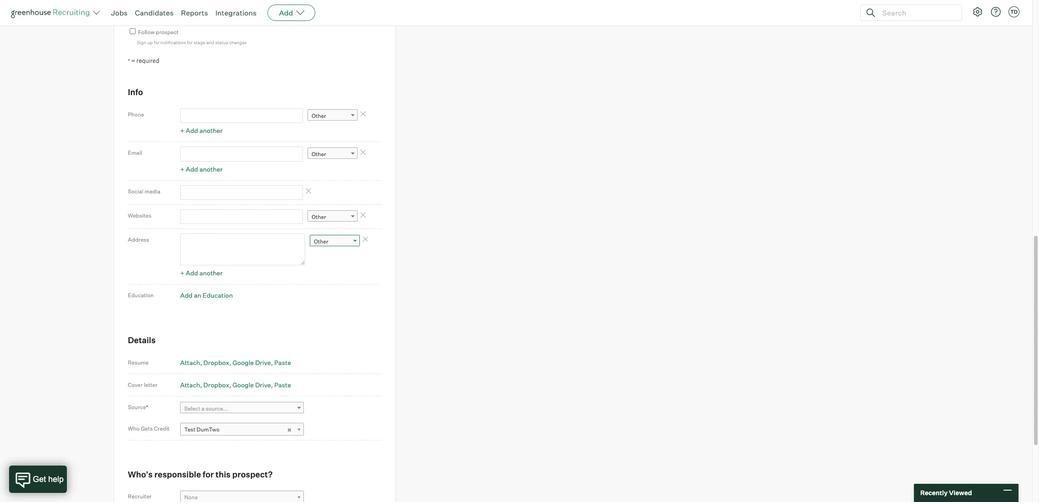 Task type: vqa. For each thing, say whether or not it's contained in the screenshot.
Who Gets Credit
yes



Task type: locate. For each thing, give the bounding box(es) containing it.
3 + add another from the top
[[180, 269, 223, 277]]

0 vertical spatial attach dropbox google drive paste
[[180, 359, 291, 366]]

add for phone
[[186, 127, 198, 134]]

an
[[194, 292, 201, 299]]

1 google drive link from the top
[[233, 359, 273, 366]]

paste link
[[274, 359, 291, 366], [274, 381, 291, 389]]

dropbox link
[[204, 359, 231, 366], [204, 381, 231, 389]]

2 paste from the top
[[274, 381, 291, 389]]

0 vertical spatial +
[[180, 127, 184, 134]]

other for phone
[[312, 112, 326, 119]]

+ add another
[[180, 127, 223, 134], [180, 165, 223, 173], [180, 269, 223, 277]]

0 vertical spatial paste link
[[274, 359, 291, 366]]

0 vertical spatial paste
[[274, 359, 291, 366]]

3 another from the top
[[200, 269, 223, 277]]

0 vertical spatial + add another
[[180, 127, 223, 134]]

paste
[[274, 359, 291, 366], [274, 381, 291, 389]]

other link for phone
[[308, 109, 358, 123]]

1 + from the top
[[180, 127, 184, 134]]

1 + add another from the top
[[180, 127, 223, 134]]

+ add another link for phone
[[180, 127, 223, 134]]

dropbox for resume
[[204, 359, 229, 366]]

1 vertical spatial attach
[[180, 381, 200, 389]]

2 google from the top
[[233, 381, 254, 389]]

source...
[[206, 405, 228, 412]]

cover
[[128, 381, 143, 388]]

dumtwo
[[197, 426, 220, 433]]

for right up
[[154, 40, 160, 45]]

attach link
[[180, 359, 202, 366], [180, 381, 202, 389]]

candidates link
[[135, 8, 174, 17]]

1 attach from the top
[[180, 359, 200, 366]]

configure image
[[973, 6, 984, 17]]

for left stage
[[187, 40, 193, 45]]

1 vertical spatial google
[[233, 381, 254, 389]]

phone
[[128, 111, 144, 118]]

2 horizontal spatial for
[[203, 469, 214, 479]]

1 dropbox link from the top
[[204, 359, 231, 366]]

attach link for resume
[[180, 359, 202, 366]]

for
[[154, 40, 160, 45], [187, 40, 193, 45], [203, 469, 214, 479]]

+ add another link
[[180, 127, 223, 134], [180, 165, 223, 173], [180, 269, 223, 277]]

for left this
[[203, 469, 214, 479]]

0 vertical spatial dropbox link
[[204, 359, 231, 366]]

2 vertical spatial +
[[180, 269, 184, 277]]

notifications
[[161, 40, 186, 45]]

2 dropbox from the top
[[204, 381, 229, 389]]

1 vertical spatial + add another
[[180, 165, 223, 173]]

+ add another link for address
[[180, 269, 223, 277]]

2 vertical spatial + add another
[[180, 269, 223, 277]]

Follow prospect checkbox
[[130, 28, 136, 34]]

none link
[[180, 491, 304, 502]]

2 drive from the top
[[255, 381, 271, 389]]

0 horizontal spatial education
[[128, 292, 154, 299]]

paste link for resume
[[274, 359, 291, 366]]

integrations
[[216, 8, 257, 17]]

1 paste from the top
[[274, 359, 291, 366]]

0 vertical spatial another
[[200, 127, 223, 134]]

1 attach dropbox google drive paste from the top
[[180, 359, 291, 366]]

+ add another for phone
[[180, 127, 223, 134]]

google drive link for cover letter
[[233, 381, 273, 389]]

2 vertical spatial another
[[200, 269, 223, 277]]

2 google drive link from the top
[[233, 381, 273, 389]]

1 horizontal spatial education
[[203, 292, 233, 299]]

paste link for cover letter
[[274, 381, 291, 389]]

attach link for cover letter
[[180, 381, 202, 389]]

integrations link
[[216, 8, 257, 17]]

for for responsible
[[203, 469, 214, 479]]

2 attach dropbox google drive paste from the top
[[180, 381, 291, 389]]

0 vertical spatial google
[[233, 359, 254, 366]]

source
[[128, 404, 146, 411]]

1 vertical spatial paste link
[[274, 381, 291, 389]]

3 + from the top
[[180, 269, 184, 277]]

+ for address
[[180, 269, 184, 277]]

google for cover letter
[[233, 381, 254, 389]]

other link
[[308, 109, 358, 123], [308, 148, 358, 161], [308, 210, 358, 224], [310, 235, 360, 248]]

drive
[[255, 359, 271, 366], [255, 381, 271, 389]]

1 horizontal spatial for
[[187, 40, 193, 45]]

other for address
[[314, 238, 329, 245]]

1 vertical spatial another
[[200, 165, 223, 173]]

1 another from the top
[[200, 127, 223, 134]]

another for address
[[200, 269, 223, 277]]

sign up for notifications for stage and status changes
[[137, 40, 247, 45]]

education
[[203, 292, 233, 299], [128, 292, 154, 299]]

another
[[200, 127, 223, 134], [200, 165, 223, 173], [200, 269, 223, 277]]

1 vertical spatial dropbox
[[204, 381, 229, 389]]

add for address
[[186, 269, 198, 277]]

education right an
[[203, 292, 233, 299]]

2 + add another from the top
[[180, 165, 223, 173]]

dropbox link for cover letter
[[204, 381, 231, 389]]

+ for phone
[[180, 127, 184, 134]]

1 google from the top
[[233, 359, 254, 366]]

test dumtwo link
[[180, 423, 304, 436]]

0 vertical spatial dropbox
[[204, 359, 229, 366]]

3 + add another link from the top
[[180, 269, 223, 277]]

2 attach from the top
[[180, 381, 200, 389]]

+
[[180, 127, 184, 134], [180, 165, 184, 173], [180, 269, 184, 277]]

2 vertical spatial + add another link
[[180, 269, 223, 277]]

education up details
[[128, 292, 154, 299]]

attach dropbox google drive paste for resume
[[180, 359, 291, 366]]

other link for email
[[308, 148, 358, 161]]

test
[[184, 426, 196, 433]]

2 another from the top
[[200, 165, 223, 173]]

None text field
[[180, 147, 303, 161]]

other
[[312, 112, 326, 119], [312, 151, 326, 158], [312, 214, 326, 220], [314, 238, 329, 245]]

1 vertical spatial attach link
[[180, 381, 202, 389]]

add
[[279, 8, 293, 17], [186, 127, 198, 134], [186, 165, 198, 173], [186, 269, 198, 277], [180, 292, 193, 299]]

2 attach link from the top
[[180, 381, 202, 389]]

0 vertical spatial attach link
[[180, 359, 202, 366]]

0 horizontal spatial for
[[154, 40, 160, 45]]

1 + add another link from the top
[[180, 127, 223, 134]]

google
[[233, 359, 254, 366], [233, 381, 254, 389]]

and
[[206, 40, 214, 45]]

gets
[[141, 425, 153, 432]]

None text field
[[128, 2, 284, 17], [180, 108, 303, 123], [180, 185, 303, 200], [180, 209, 303, 224], [180, 234, 305, 266], [128, 2, 284, 17], [180, 108, 303, 123], [180, 185, 303, 200], [180, 209, 303, 224], [180, 234, 305, 266]]

another for email
[[200, 165, 223, 173]]

dropbox for cover letter
[[204, 381, 229, 389]]

1 drive from the top
[[255, 359, 271, 366]]

2 paste link from the top
[[274, 381, 291, 389]]

0 vertical spatial google drive link
[[233, 359, 273, 366]]

1 vertical spatial attach dropbox google drive paste
[[180, 381, 291, 389]]

add inside popup button
[[279, 8, 293, 17]]

0 horizontal spatial *
[[128, 57, 130, 64]]

other for email
[[312, 151, 326, 158]]

google drive link
[[233, 359, 273, 366], [233, 381, 273, 389]]

resume
[[128, 359, 149, 366]]

1 vertical spatial google drive link
[[233, 381, 273, 389]]

*
[[128, 57, 130, 64], [146, 404, 148, 411]]

who
[[128, 425, 140, 432]]

a
[[202, 405, 205, 412]]

social media
[[128, 188, 160, 195]]

letter
[[144, 381, 158, 388]]

1 attach link from the top
[[180, 359, 202, 366]]

2 + add another link from the top
[[180, 165, 223, 173]]

attach dropbox google drive paste
[[180, 359, 291, 366], [180, 381, 291, 389]]

attach
[[180, 359, 200, 366], [180, 381, 200, 389]]

websites
[[128, 212, 152, 219]]

1 vertical spatial *
[[146, 404, 148, 411]]

0 vertical spatial attach
[[180, 359, 200, 366]]

jobs
[[111, 8, 128, 17]]

* left =
[[128, 57, 130, 64]]

prospect
[[156, 29, 179, 35]]

1 vertical spatial + add another link
[[180, 165, 223, 173]]

0 vertical spatial drive
[[255, 359, 271, 366]]

1 vertical spatial drive
[[255, 381, 271, 389]]

0 vertical spatial *
[[128, 57, 130, 64]]

social
[[128, 188, 144, 195]]

google drive link for resume
[[233, 359, 273, 366]]

1 vertical spatial +
[[180, 165, 184, 173]]

credit
[[154, 425, 170, 432]]

* up gets
[[146, 404, 148, 411]]

1 vertical spatial dropbox link
[[204, 381, 231, 389]]

dropbox
[[204, 359, 229, 366], [204, 381, 229, 389]]

2 dropbox link from the top
[[204, 381, 231, 389]]

another for phone
[[200, 127, 223, 134]]

1 vertical spatial paste
[[274, 381, 291, 389]]

2 + from the top
[[180, 165, 184, 173]]

prospect?
[[232, 469, 273, 479]]

1 dropbox from the top
[[204, 359, 229, 366]]

greenhouse recruiting image
[[11, 7, 93, 18]]

1 paste link from the top
[[274, 359, 291, 366]]

0 vertical spatial + add another link
[[180, 127, 223, 134]]

who gets credit
[[128, 425, 170, 432]]



Task type: describe. For each thing, give the bounding box(es) containing it.
drive for resume
[[255, 359, 271, 366]]

address
[[128, 236, 149, 243]]

dropbox link for resume
[[204, 359, 231, 366]]

status
[[215, 40, 228, 45]]

td button
[[1007, 5, 1022, 19]]

add button
[[268, 5, 316, 21]]

+ add another for email
[[180, 165, 223, 173]]

recruiter
[[128, 493, 152, 500]]

source *
[[128, 404, 148, 411]]

viewed
[[950, 489, 973, 497]]

changes
[[229, 40, 247, 45]]

+ add another for address
[[180, 269, 223, 277]]

stage
[[194, 40, 205, 45]]

other link for address
[[310, 235, 360, 248]]

reports link
[[181, 8, 208, 17]]

* = required
[[128, 57, 160, 64]]

details
[[128, 335, 156, 345]]

none
[[184, 494, 198, 501]]

+ for email
[[180, 165, 184, 173]]

reports
[[181, 8, 208, 17]]

sign
[[137, 40, 147, 45]]

td
[[1011, 9, 1018, 15]]

responsible
[[154, 469, 201, 479]]

attach for resume
[[180, 359, 200, 366]]

td button
[[1009, 6, 1020, 17]]

recently
[[921, 489, 948, 497]]

who's responsible for this prospect?
[[128, 469, 273, 479]]

cover letter
[[128, 381, 158, 388]]

media
[[145, 188, 160, 195]]

follow
[[138, 29, 155, 35]]

email
[[128, 149, 142, 156]]

=
[[131, 57, 135, 64]]

add an education link
[[180, 292, 233, 299]]

select
[[184, 405, 200, 412]]

paste for cover letter
[[274, 381, 291, 389]]

required
[[137, 57, 160, 64]]

info
[[128, 87, 143, 97]]

attach for cover letter
[[180, 381, 200, 389]]

jobs link
[[111, 8, 128, 17]]

1 horizontal spatial *
[[146, 404, 148, 411]]

select a source... link
[[180, 402, 304, 415]]

attach dropbox google drive paste for cover letter
[[180, 381, 291, 389]]

drive for cover letter
[[255, 381, 271, 389]]

google for resume
[[233, 359, 254, 366]]

* inside * = required
[[128, 57, 130, 64]]

recently viewed
[[921, 489, 973, 497]]

select a source...
[[184, 405, 228, 412]]

+ add another link for email
[[180, 165, 223, 173]]

up
[[148, 40, 153, 45]]

test dumtwo
[[184, 426, 220, 433]]

this
[[216, 469, 231, 479]]

add an education
[[180, 292, 233, 299]]

Search text field
[[880, 6, 954, 19]]

paste for resume
[[274, 359, 291, 366]]

for for up
[[154, 40, 160, 45]]

who's
[[128, 469, 153, 479]]

follow prospect
[[138, 29, 179, 35]]

add for email
[[186, 165, 198, 173]]

candidates
[[135, 8, 174, 17]]



